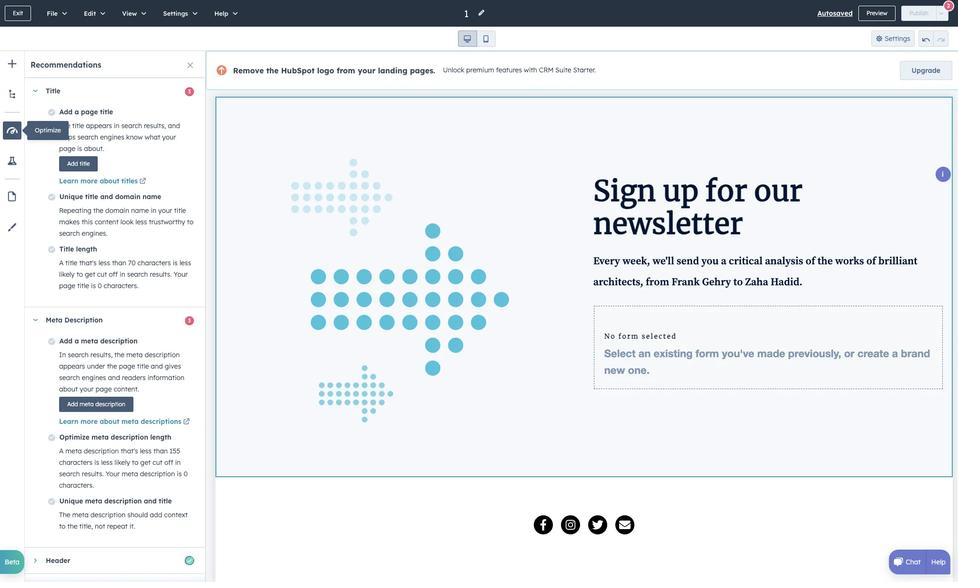 Task type: describe. For each thing, give the bounding box(es) containing it.
autosaved
[[818, 9, 853, 18]]

results, inside the title appears in search results, and helps search engines know what your page is about.
[[144, 122, 166, 130]]

in
[[59, 351, 66, 360]]

meta inside in search results, the meta description appears under the page title and gives search engines and readers information about your page content.
[[126, 351, 143, 360]]

is down 155
[[177, 470, 182, 479]]

that's inside a meta description that's less than 155 characters is less likely to get cut off in search results. your meta description is 0 characters.
[[121, 447, 138, 456]]

upgrade link
[[900, 61, 953, 80]]

gives
[[165, 363, 181, 371]]

repeating the domain name in your title makes this content look less trustworthy to search engines.
[[59, 207, 194, 238]]

the for the title appears in search results, and helps search engines know what your page is about.
[[59, 122, 70, 130]]

add for add a meta description
[[59, 337, 73, 346]]

title inside repeating the domain name in your title makes this content look less trustworthy to search engines.
[[174, 207, 186, 215]]

1 vertical spatial settings button
[[872, 31, 915, 47]]

optimize for optimize meta description length
[[59, 434, 90, 442]]

meta description
[[46, 316, 103, 325]]

1 vertical spatial help
[[932, 559, 946, 567]]

your inside a title that's less than 70 characters is less likely to get cut off in search results. your page title is 0 characters.
[[174, 270, 188, 279]]

0 inside a meta description that's less than 155 characters is less likely to get cut off in search results. your meta description is 0 characters.
[[184, 470, 188, 479]]

learn for learn more about titles
[[59, 177, 78, 186]]

crm
[[539, 66, 554, 75]]

file
[[47, 10, 58, 17]]

remove
[[233, 66, 264, 75]]

engines.
[[82, 229, 108, 238]]

unique for unique meta description and title
[[59, 498, 83, 506]]

trustworthy
[[149, 218, 185, 227]]

makes
[[59, 218, 80, 227]]

a title that's less than 70 characters is less likely to get cut off in search results. your page title is 0 characters.
[[59, 259, 191, 291]]

add meta description button
[[59, 397, 134, 413]]

title for title length
[[59, 245, 74, 254]]

help inside button
[[215, 10, 229, 17]]

is down 'optimize meta description length'
[[94, 459, 99, 467]]

chat
[[907, 559, 922, 567]]

add title
[[67, 160, 90, 167]]

off inside a title that's less than 70 characters is less likely to get cut off in search results. your page title is 0 characters.
[[109, 270, 118, 279]]

meta up not
[[85, 498, 102, 506]]

add for add title
[[67, 160, 78, 167]]

engines inside the title appears in search results, and helps search engines know what your page is about.
[[100, 133, 124, 142]]

caret image
[[32, 90, 38, 92]]

about.
[[84, 145, 104, 153]]

in inside a meta description that's less than 155 characters is less likely to get cut off in search results. your meta description is 0 characters.
[[175, 459, 181, 467]]

header
[[46, 557, 70, 566]]

information
[[148, 374, 185, 383]]

page down title dropdown button
[[81, 108, 98, 116]]

content.
[[114, 385, 139, 394]]

get inside a title that's less than 70 characters is less likely to get cut off in search results. your page title is 0 characters.
[[85, 270, 95, 279]]

pages.
[[410, 66, 436, 75]]

title length
[[59, 245, 97, 254]]

meta inside the meta description should add context to the title, not repeat it.
[[72, 511, 89, 520]]

characters. inside a title that's less than 70 characters is less likely to get cut off in search results. your page title is 0 characters.
[[104, 282, 139, 291]]

in inside the title appears in search results, and helps search engines know what your page is about.
[[114, 122, 119, 130]]

add for add meta description
[[67, 401, 78, 408]]

publish
[[910, 10, 929, 17]]

in inside repeating the domain name in your title makes this content look less trustworthy to search engines.
[[151, 207, 156, 215]]

meta down learn more about meta descriptions
[[92, 434, 109, 442]]

premium
[[467, 66, 495, 75]]

add title button
[[59, 156, 98, 172]]

than inside a title that's less than 70 characters is less likely to get cut off in search results. your page title is 0 characters.
[[112, 259, 126, 268]]

add a meta description
[[59, 337, 138, 346]]

help button
[[204, 0, 245, 27]]

the for the meta description should add context to the title, not repeat it.
[[59, 511, 70, 520]]

publish button
[[902, 6, 937, 21]]

less down 'optimize meta description length'
[[101, 459, 113, 467]]

title inside in search results, the meta description appears under the page title and gives search engines and readers information about your page content.
[[137, 363, 149, 371]]

is down trustworthy
[[173, 259, 178, 268]]

optimize for optimize
[[35, 126, 61, 134]]

repeating
[[59, 207, 91, 215]]

less inside repeating the domain name in your title makes this content look less trustworthy to search engines.
[[136, 218, 147, 227]]

autosaved button
[[818, 8, 853, 19]]

look
[[121, 218, 134, 227]]

the title appears in search results, and helps search engines know what your page is about.
[[59, 122, 180, 153]]

add meta description
[[67, 401, 125, 408]]

title up add
[[159, 498, 172, 506]]

titles
[[122, 177, 138, 186]]

description down 'optimize meta description length'
[[84, 447, 119, 456]]

know
[[126, 133, 143, 142]]

in search results, the meta description appears under the page title and gives search engines and readers information about your page content.
[[59, 351, 185, 394]]

exit link
[[5, 6, 31, 21]]

from
[[337, 66, 356, 75]]

results. inside a title that's less than 70 characters is less likely to get cut off in search results. your page title is 0 characters.
[[150, 270, 172, 279]]

0 horizontal spatial settings
[[163, 10, 188, 17]]

your right from
[[358, 66, 376, 75]]

0 vertical spatial length
[[76, 245, 97, 254]]

search inside repeating the domain name in your title makes this content look less trustworthy to search engines.
[[59, 229, 80, 238]]

preview button
[[859, 6, 896, 21]]

beta
[[5, 559, 20, 567]]

and inside the title appears in search results, and helps search engines know what your page is about.
[[168, 122, 180, 130]]

description inside in search results, the meta description appears under the page title and gives search engines and readers information about your page content.
[[145, 351, 180, 360]]

the right remove
[[266, 66, 279, 75]]

is up description
[[91, 282, 96, 291]]

title down learn more about titles
[[85, 193, 98, 201]]

name inside repeating the domain name in your title makes this content look less trustworthy to search engines.
[[131, 207, 149, 215]]

learn more about meta descriptions link
[[59, 418, 192, 426]]

description
[[65, 316, 103, 325]]

features
[[496, 66, 522, 75]]

remove the hubspot logo from your landing pages.
[[233, 66, 436, 75]]

description up the meta description should add context to the title, not repeat it.
[[104, 498, 142, 506]]

content
[[95, 218, 119, 227]]

unique title and domain name
[[59, 193, 161, 201]]

logo
[[317, 66, 335, 75]]

less left the 70
[[99, 259, 110, 268]]

page inside a title that's less than 70 characters is less likely to get cut off in search results. your page title is 0 characters.
[[59, 282, 75, 291]]

search inside a meta description that's less than 155 characters is less likely to get cut off in search results. your meta description is 0 characters.
[[59, 470, 80, 479]]

results, inside in search results, the meta description appears under the page title and gives search engines and readers information about your page content.
[[90, 351, 113, 360]]

meta
[[46, 316, 62, 325]]

close image
[[187, 62, 193, 68]]

a for a meta description that's less than 155 characters is less likely to get cut off in search results. your meta description is 0 characters.
[[59, 447, 64, 456]]

view button
[[112, 0, 153, 27]]

search inside a title that's less than 70 characters is less likely to get cut off in search results. your page title is 0 characters.
[[127, 270, 148, 279]]

descriptions
[[141, 418, 182, 426]]

repeat
[[107, 523, 128, 531]]

exit
[[13, 10, 23, 17]]

meta down 'optimize meta description length'
[[66, 447, 82, 456]]

results. inside a meta description that's less than 155 characters is less likely to get cut off in search results. your meta description is 0 characters.
[[82, 470, 104, 479]]

add for add a page title
[[59, 108, 73, 116]]

meta description button
[[25, 308, 196, 333]]

add a page title
[[59, 108, 113, 116]]

view
[[122, 10, 137, 17]]

a for page
[[75, 108, 79, 116]]

not
[[95, 523, 105, 531]]

about for learn more about meta descriptions
[[100, 418, 120, 426]]

recommendations
[[31, 60, 101, 70]]

meta down description
[[81, 337, 98, 346]]

to inside a title that's less than 70 characters is less likely to get cut off in search results. your page title is 0 characters.
[[77, 270, 83, 279]]



Task type: vqa. For each thing, say whether or not it's contained in the screenshot.
helps
yes



Task type: locate. For each thing, give the bounding box(es) containing it.
results, up under
[[90, 351, 113, 360]]

0 horizontal spatial settings button
[[153, 0, 204, 27]]

optimize
[[35, 126, 61, 134], [59, 434, 90, 442]]

characters inside a title that's less than 70 characters is less likely to get cut off in search results. your page title is 0 characters.
[[138, 259, 171, 268]]

characters down 'optimize meta description length'
[[59, 459, 93, 467]]

than
[[112, 259, 126, 268], [154, 447, 168, 456]]

under
[[87, 363, 105, 371]]

2 a from the top
[[59, 447, 64, 456]]

this
[[82, 218, 93, 227]]

page inside the title appears in search results, and helps search engines know what your page is about.
[[59, 145, 75, 153]]

characters inside a meta description that's less than 155 characters is less likely to get cut off in search results. your meta description is 0 characters.
[[59, 459, 93, 467]]

meta inside button
[[80, 401, 94, 408]]

1 horizontal spatial length
[[150, 434, 172, 442]]

the down add a meta description
[[115, 351, 125, 360]]

a for meta
[[75, 337, 79, 346]]

1 horizontal spatial get
[[140, 459, 151, 467]]

1 vertical spatial caret image
[[34, 559, 36, 564]]

1 group from the left
[[458, 31, 496, 47]]

1 vertical spatial unique
[[59, 498, 83, 506]]

domain up look
[[105, 207, 129, 215]]

0 vertical spatial optimize
[[35, 126, 61, 134]]

hubspot
[[281, 66, 315, 75]]

2 group from the left
[[919, 31, 949, 47]]

your inside the title appears in search results, and helps search engines know what your page is about.
[[162, 133, 176, 142]]

optimize down add meta description button
[[59, 434, 90, 442]]

domain down titles
[[115, 193, 141, 201]]

the up content
[[93, 207, 103, 215]]

caret image for header
[[34, 559, 36, 564]]

to left title,
[[59, 523, 66, 531]]

0 vertical spatial engines
[[100, 133, 124, 142]]

2
[[948, 2, 951, 9]]

a up helps
[[75, 108, 79, 116]]

context
[[164, 511, 188, 520]]

get
[[85, 270, 95, 279], [140, 459, 151, 467]]

unique meta description and title
[[59, 498, 172, 506]]

help
[[215, 10, 229, 17], [932, 559, 946, 567]]

engines up about.
[[100, 133, 124, 142]]

characters. up unique meta description and title
[[59, 482, 94, 490]]

characters.
[[104, 282, 139, 291], [59, 482, 94, 490]]

0 horizontal spatial characters.
[[59, 482, 94, 490]]

optimize down caret icon
[[35, 126, 61, 134]]

preview
[[867, 10, 888, 17]]

get down the title length
[[85, 270, 95, 279]]

title right caret icon
[[46, 87, 60, 95]]

learn more about meta descriptions
[[59, 418, 182, 426]]

than left 155
[[154, 447, 168, 456]]

0 vertical spatial characters
[[138, 259, 171, 268]]

1 vertical spatial characters
[[59, 459, 93, 467]]

page up 'readers'
[[119, 363, 135, 371]]

0 horizontal spatial off
[[109, 270, 118, 279]]

your inside a meta description that's less than 155 characters is less likely to get cut off in search results. your meta description is 0 characters.
[[106, 470, 120, 479]]

1 more from the top
[[80, 177, 98, 186]]

name up trustworthy
[[143, 193, 161, 201]]

1 horizontal spatial your
[[174, 270, 188, 279]]

is left about.
[[77, 145, 82, 153]]

1 horizontal spatial 0
[[184, 470, 188, 479]]

0 vertical spatial get
[[85, 270, 95, 279]]

add
[[59, 108, 73, 116], [67, 160, 78, 167], [59, 337, 73, 346], [67, 401, 78, 408]]

1 horizontal spatial results,
[[144, 122, 166, 130]]

length down 'descriptions'
[[150, 434, 172, 442]]

1 horizontal spatial characters
[[138, 259, 171, 268]]

more for title
[[80, 177, 98, 186]]

1 vertical spatial your
[[106, 470, 120, 479]]

your
[[174, 270, 188, 279], [106, 470, 120, 479]]

less right look
[[136, 218, 147, 227]]

1 vertical spatial about
[[59, 385, 78, 394]]

0 horizontal spatial cut
[[97, 270, 107, 279]]

learn down add title button
[[59, 177, 78, 186]]

title
[[100, 108, 113, 116], [72, 122, 84, 130], [80, 160, 90, 167], [85, 193, 98, 201], [174, 207, 186, 215], [66, 259, 77, 268], [77, 282, 89, 291], [137, 363, 149, 371], [159, 498, 172, 506]]

1 vertical spatial 0
[[184, 470, 188, 479]]

a inside a meta description that's less than 155 characters is less likely to get cut off in search results. your meta description is 0 characters.
[[59, 447, 64, 456]]

2 the from the top
[[59, 511, 70, 520]]

2 unique from the top
[[59, 498, 83, 506]]

description down the meta description dropdown button
[[100, 337, 138, 346]]

0 horizontal spatial results.
[[82, 470, 104, 479]]

title for title
[[46, 87, 60, 95]]

learn down add meta description button
[[59, 418, 78, 426]]

a meta description that's less than 155 characters is less likely to get cut off in search results. your meta description is 0 characters.
[[59, 447, 188, 490]]

0 up context
[[184, 470, 188, 479]]

learn more about titles link
[[59, 177, 148, 186]]

engines down under
[[82, 374, 106, 383]]

description inside the meta description should add context to the title, not repeat it.
[[91, 511, 126, 520]]

upgrade
[[912, 66, 941, 75]]

suite
[[556, 66, 572, 75]]

1 the from the top
[[59, 122, 70, 130]]

1 horizontal spatial off
[[164, 459, 173, 467]]

0 horizontal spatial likely
[[59, 270, 75, 279]]

0 horizontal spatial 0
[[98, 282, 102, 291]]

1 vertical spatial the
[[59, 511, 70, 520]]

a for a title that's less than 70 characters is less likely to get cut off in search results. your page title is 0 characters.
[[59, 259, 64, 268]]

title up 'readers'
[[137, 363, 149, 371]]

less
[[136, 218, 147, 227], [99, 259, 110, 268], [180, 259, 191, 268], [140, 447, 152, 456], [101, 459, 113, 467]]

page up add meta description
[[96, 385, 112, 394]]

unlock
[[443, 66, 465, 75]]

1 vertical spatial more
[[80, 418, 98, 426]]

to inside a meta description that's less than 155 characters is less likely to get cut off in search results. your meta description is 0 characters.
[[132, 459, 139, 467]]

that's down the title length
[[79, 259, 97, 268]]

engines inside in search results, the meta description appears under the page title and gives search engines and readers information about your page content.
[[82, 374, 106, 383]]

your inside in search results, the meta description appears under the page title and gives search engines and readers information about your page content.
[[80, 385, 94, 394]]

1 vertical spatial results.
[[82, 470, 104, 479]]

to inside the meta description should add context to the title, not repeat it.
[[59, 523, 66, 531]]

1 vertical spatial than
[[154, 447, 168, 456]]

off down 155
[[164, 459, 173, 467]]

off inside a meta description that's less than 155 characters is less likely to get cut off in search results. your meta description is 0 characters.
[[164, 459, 173, 467]]

title down title dropdown button
[[100, 108, 113, 116]]

title inside dropdown button
[[46, 87, 60, 95]]

less down trustworthy
[[180, 259, 191, 268]]

1 horizontal spatial likely
[[115, 459, 130, 467]]

page up 'meta description'
[[59, 282, 75, 291]]

0
[[98, 282, 102, 291], [184, 470, 188, 479]]

caret image left header
[[34, 559, 36, 564]]

cut inside a title that's less than 70 characters is less likely to get cut off in search results. your page title is 0 characters.
[[97, 270, 107, 279]]

name
[[143, 193, 161, 201], [131, 207, 149, 215]]

2 more from the top
[[80, 418, 98, 426]]

it.
[[130, 523, 135, 531]]

length down engines.
[[76, 245, 97, 254]]

optimize meta description length
[[59, 434, 172, 442]]

add
[[150, 511, 162, 520]]

1 vertical spatial results,
[[90, 351, 113, 360]]

settings
[[163, 10, 188, 17], [885, 34, 911, 43]]

1 learn from the top
[[59, 177, 78, 186]]

70
[[128, 259, 136, 268]]

with
[[524, 66, 538, 75]]

cut down the title length
[[97, 270, 107, 279]]

1 vertical spatial length
[[150, 434, 172, 442]]

0 vertical spatial learn
[[59, 177, 78, 186]]

to down 'optimize meta description length'
[[132, 459, 139, 467]]

0 horizontal spatial than
[[112, 259, 126, 268]]

0 inside a title that's less than 70 characters is less likely to get cut off in search results. your page title is 0 characters.
[[98, 282, 102, 291]]

155
[[170, 447, 180, 456]]

more down add meta description button
[[80, 418, 98, 426]]

title up trustworthy
[[174, 207, 186, 215]]

0 horizontal spatial group
[[458, 31, 496, 47]]

0 vertical spatial likely
[[59, 270, 75, 279]]

title down the title length
[[66, 259, 77, 268]]

title,
[[79, 523, 93, 531]]

characters right the 70
[[138, 259, 171, 268]]

file button
[[37, 0, 74, 27]]

search
[[121, 122, 142, 130], [77, 133, 98, 142], [59, 229, 80, 238], [127, 270, 148, 279], [68, 351, 89, 360], [59, 374, 80, 383], [59, 470, 80, 479]]

caret image inside header dropdown button
[[34, 559, 36, 564]]

appears down in
[[59, 363, 85, 371]]

group
[[458, 31, 496, 47], [919, 31, 949, 47]]

1 horizontal spatial than
[[154, 447, 168, 456]]

meta up learn more about meta descriptions
[[80, 401, 94, 408]]

in inside a title that's less than 70 characters is less likely to get cut off in search results. your page title is 0 characters.
[[120, 270, 125, 279]]

description up gives
[[145, 351, 180, 360]]

about up 'optimize meta description length'
[[100, 418, 120, 426]]

0 vertical spatial your
[[174, 270, 188, 279]]

0 vertical spatial about
[[100, 177, 120, 186]]

about up unique title and domain name
[[100, 177, 120, 186]]

1 vertical spatial name
[[131, 207, 149, 215]]

description down learn more about meta descriptions link
[[111, 434, 148, 442]]

cut
[[97, 270, 107, 279], [153, 459, 163, 467]]

the meta description should add context to the title, not repeat it.
[[59, 511, 188, 531]]

0 vertical spatial the
[[59, 122, 70, 130]]

cut inside a meta description that's less than 155 characters is less likely to get cut off in search results. your meta description is 0 characters.
[[153, 459, 163, 467]]

edit
[[84, 10, 96, 17]]

1 vertical spatial likely
[[115, 459, 130, 467]]

cut down 'descriptions'
[[153, 459, 163, 467]]

0 horizontal spatial help
[[215, 10, 229, 17]]

is
[[77, 145, 82, 153], [173, 259, 178, 268], [91, 282, 96, 291], [94, 459, 99, 467], [177, 470, 182, 479]]

in down 155
[[175, 459, 181, 467]]

0 vertical spatial appears
[[86, 122, 112, 130]]

meta up unique meta description and title
[[122, 470, 138, 479]]

1 a from the top
[[75, 108, 79, 116]]

meta up 'readers'
[[126, 351, 143, 360]]

characters. down the 70
[[104, 282, 139, 291]]

2 a from the top
[[75, 337, 79, 346]]

less left 155
[[140, 447, 152, 456]]

title down about.
[[80, 160, 90, 167]]

1 vertical spatial learn
[[59, 418, 78, 426]]

1 horizontal spatial settings
[[885, 34, 911, 43]]

caret image inside the meta description dropdown button
[[32, 319, 38, 322]]

1 vertical spatial get
[[140, 459, 151, 467]]

1 vertical spatial optimize
[[59, 434, 90, 442]]

0 vertical spatial that's
[[79, 259, 97, 268]]

1 vertical spatial a
[[75, 337, 79, 346]]

the up header
[[59, 511, 70, 520]]

to inside repeating the domain name in your title makes this content look less trustworthy to search engines.
[[187, 218, 194, 227]]

title
[[46, 87, 60, 95], [59, 245, 74, 254]]

a
[[75, 108, 79, 116], [75, 337, 79, 346]]

0 vertical spatial results,
[[144, 122, 166, 130]]

0 vertical spatial more
[[80, 177, 98, 186]]

0 vertical spatial cut
[[97, 270, 107, 279]]

description inside button
[[95, 401, 125, 408]]

about inside in search results, the meta description appears under the page title and gives search engines and readers information about your page content.
[[59, 385, 78, 394]]

results,
[[144, 122, 166, 130], [90, 351, 113, 360]]

that's down 'optimize meta description length'
[[121, 447, 138, 456]]

appears down 'add a page title'
[[86, 122, 112, 130]]

1 unique from the top
[[59, 193, 83, 201]]

characters. inside a meta description that's less than 155 characters is less likely to get cut off in search results. your meta description is 0 characters.
[[59, 482, 94, 490]]

title inside the title appears in search results, and helps search engines know what your page is about.
[[72, 122, 84, 130]]

1 vertical spatial characters.
[[59, 482, 94, 490]]

publish group
[[902, 6, 949, 21]]

about for learn more about titles
[[100, 177, 120, 186]]

0 vertical spatial settings
[[163, 10, 188, 17]]

more down add title button
[[80, 177, 98, 186]]

domain inside repeating the domain name in your title makes this content look less trustworthy to search engines.
[[105, 207, 129, 215]]

in down title dropdown button
[[114, 122, 119, 130]]

get inside a meta description that's less than 155 characters is less likely to get cut off in search results. your meta description is 0 characters.
[[140, 459, 151, 467]]

1 horizontal spatial settings button
[[872, 31, 915, 47]]

settings button
[[153, 0, 204, 27], [872, 31, 915, 47]]

1 vertical spatial appears
[[59, 363, 85, 371]]

the inside the meta description should add context to the title, not repeat it.
[[59, 511, 70, 520]]

0 vertical spatial than
[[112, 259, 126, 268]]

in
[[114, 122, 119, 130], [151, 207, 156, 215], [120, 270, 125, 279], [175, 459, 181, 467]]

likely
[[59, 270, 75, 279], [115, 459, 130, 467]]

the inside the title appears in search results, and helps search engines know what your page is about.
[[59, 122, 70, 130]]

results, up what
[[144, 122, 166, 130]]

your up trustworthy
[[158, 207, 172, 215]]

title button
[[25, 78, 196, 104]]

that's inside a title that's less than 70 characters is less likely to get cut off in search results. your page title is 0 characters.
[[79, 259, 97, 268]]

1 vertical spatial title
[[59, 245, 74, 254]]

unlock premium features with crm suite starter.
[[443, 66, 596, 75]]

learn more about titles
[[59, 177, 138, 186]]

appears inside in search results, the meta description appears under the page title and gives search engines and readers information about your page content.
[[59, 363, 85, 371]]

in up the meta description dropdown button
[[120, 270, 125, 279]]

edit button
[[74, 0, 112, 27]]

0 up the meta description dropdown button
[[98, 282, 102, 291]]

caret image
[[32, 319, 38, 322], [34, 559, 36, 564]]

description up learn more about meta descriptions
[[95, 401, 125, 408]]

1 horizontal spatial appears
[[86, 122, 112, 130]]

0 vertical spatial characters.
[[104, 282, 139, 291]]

the right under
[[107, 363, 117, 371]]

unique up title,
[[59, 498, 83, 506]]

0 horizontal spatial results,
[[90, 351, 113, 360]]

1 horizontal spatial cut
[[153, 459, 163, 467]]

0 horizontal spatial that's
[[79, 259, 97, 268]]

link opens in a new window image
[[140, 178, 146, 186], [140, 178, 146, 186], [183, 419, 190, 426], [183, 419, 190, 426]]

0 horizontal spatial get
[[85, 270, 95, 279]]

description down 155
[[140, 470, 175, 479]]

is inside the title appears in search results, and helps search engines know what your page is about.
[[77, 145, 82, 153]]

in up trustworthy
[[151, 207, 156, 215]]

starter.
[[574, 66, 596, 75]]

0 vertical spatial results.
[[150, 270, 172, 279]]

1 horizontal spatial characters.
[[104, 282, 139, 291]]

and
[[168, 122, 180, 130], [100, 193, 113, 201], [151, 363, 163, 371], [108, 374, 120, 383], [144, 498, 157, 506]]

0 vertical spatial off
[[109, 270, 118, 279]]

title down makes on the top of page
[[59, 245, 74, 254]]

1 vertical spatial that's
[[121, 447, 138, 456]]

0 horizontal spatial characters
[[59, 459, 93, 467]]

landing
[[378, 66, 408, 75]]

your right what
[[162, 133, 176, 142]]

2 vertical spatial about
[[100, 418, 120, 426]]

the
[[266, 66, 279, 75], [93, 207, 103, 215], [115, 351, 125, 360], [107, 363, 117, 371], [68, 523, 78, 531]]

1 vertical spatial domain
[[105, 207, 129, 215]]

title up helps
[[72, 122, 84, 130]]

1 vertical spatial cut
[[153, 459, 163, 467]]

0 horizontal spatial your
[[106, 470, 120, 479]]

the up helps
[[59, 122, 70, 130]]

the left title,
[[68, 523, 78, 531]]

likely inside a meta description that's less than 155 characters is less likely to get cut off in search results. your meta description is 0 characters.
[[115, 459, 130, 467]]

0 horizontal spatial appears
[[59, 363, 85, 371]]

length
[[76, 245, 97, 254], [150, 434, 172, 442]]

unique
[[59, 193, 83, 201], [59, 498, 83, 506]]

title up description
[[77, 282, 89, 291]]

0 vertical spatial domain
[[115, 193, 141, 201]]

readers
[[122, 374, 146, 383]]

caret image left meta
[[32, 319, 38, 322]]

to down the title length
[[77, 270, 83, 279]]

beta button
[[0, 551, 24, 575]]

0 vertical spatial help
[[215, 10, 229, 17]]

than inside a meta description that's less than 155 characters is less likely to get cut off in search results. your meta description is 0 characters.
[[154, 447, 168, 456]]

0 vertical spatial caret image
[[32, 319, 38, 322]]

the
[[59, 122, 70, 130], [59, 511, 70, 520]]

get down 'optimize meta description length'
[[140, 459, 151, 467]]

meta up title,
[[72, 511, 89, 520]]

1 vertical spatial engines
[[82, 374, 106, 383]]

0 vertical spatial name
[[143, 193, 161, 201]]

unique up repeating
[[59, 193, 83, 201]]

0 vertical spatial unique
[[59, 193, 83, 201]]

title inside add title button
[[80, 160, 90, 167]]

1 horizontal spatial help
[[932, 559, 946, 567]]

header button
[[25, 549, 196, 574]]

unique for unique title and domain name
[[59, 193, 83, 201]]

settings right view button
[[163, 10, 188, 17]]

more for meta
[[80, 418, 98, 426]]

1 horizontal spatial group
[[919, 31, 949, 47]]

group up "premium"
[[458, 31, 496, 47]]

0 vertical spatial settings button
[[153, 0, 204, 27]]

page down helps
[[59, 145, 75, 153]]

the inside repeating the domain name in your title makes this content look less trustworthy to search engines.
[[93, 207, 103, 215]]

a down 'meta description'
[[75, 337, 79, 346]]

1 vertical spatial settings
[[885, 34, 911, 43]]

caret image for meta description
[[32, 319, 38, 322]]

1 horizontal spatial results.
[[150, 270, 172, 279]]

0 vertical spatial a
[[59, 259, 64, 268]]

2 learn from the top
[[59, 418, 78, 426]]

learn for learn more about meta descriptions
[[59, 418, 78, 426]]

more
[[80, 177, 98, 186], [80, 418, 98, 426]]

meta up 'optimize meta description length'
[[122, 418, 139, 426]]

description
[[100, 337, 138, 346], [145, 351, 180, 360], [95, 401, 125, 408], [111, 434, 148, 442], [84, 447, 119, 456], [140, 470, 175, 479], [104, 498, 142, 506], [91, 511, 126, 520]]

0 horizontal spatial length
[[76, 245, 97, 254]]

0 vertical spatial 0
[[98, 282, 102, 291]]

None field
[[464, 7, 472, 20]]

your up add meta description
[[80, 385, 94, 394]]

settings down preview button at the top right of page
[[885, 34, 911, 43]]

likely inside a title that's less than 70 characters is less likely to get cut off in search results. your page title is 0 characters.
[[59, 270, 75, 279]]

the inside the meta description should add context to the title, not repeat it.
[[68, 523, 78, 531]]

0 vertical spatial title
[[46, 87, 60, 95]]

your inside repeating the domain name in your title makes this content look less trustworthy to search engines.
[[158, 207, 172, 215]]

page
[[81, 108, 98, 116], [59, 145, 75, 153], [59, 282, 75, 291], [119, 363, 135, 371], [96, 385, 112, 394]]

appears inside the title appears in search results, and helps search engines know what your page is about.
[[86, 122, 112, 130]]

1 a from the top
[[59, 259, 64, 268]]

1 vertical spatial a
[[59, 447, 64, 456]]

about
[[100, 177, 120, 186], [59, 385, 78, 394], [100, 418, 120, 426]]

1 vertical spatial off
[[164, 459, 173, 467]]

helps
[[59, 133, 76, 142]]

1 horizontal spatial that's
[[121, 447, 138, 456]]

should
[[128, 511, 148, 520]]

a inside a title that's less than 70 characters is less likely to get cut off in search results. your page title is 0 characters.
[[59, 259, 64, 268]]

what
[[145, 133, 160, 142]]

0 vertical spatial a
[[75, 108, 79, 116]]



